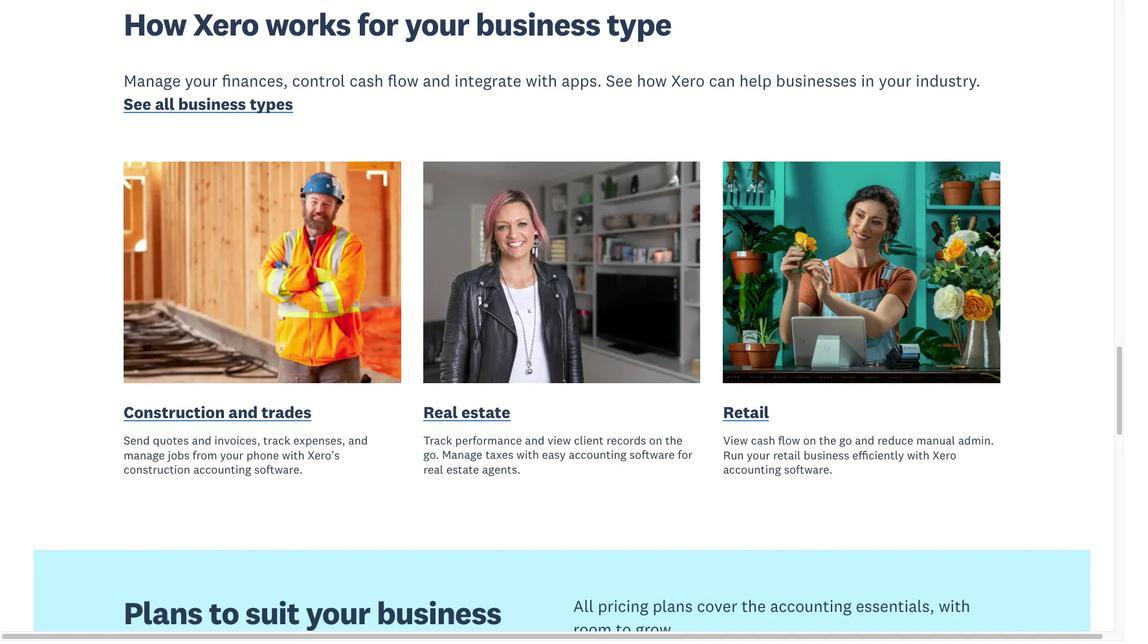 Task type: describe. For each thing, give the bounding box(es) containing it.
quotes
[[153, 434, 189, 448]]

integrate
[[454, 71, 522, 91]]

on inside the view cash flow on the go and reduce manual admin. run your retail business efficiently with xero accounting software.
[[803, 434, 816, 448]]

and inside the track performance and view client records on the go. manage taxes with easy accounting software for real estate agents.
[[525, 433, 545, 448]]

cash inside manage your finances, control cash flow and integrate with apps. see how xero can help businesses in your industry. see all business types
[[349, 71, 384, 91]]

manage inside the track performance and view client records on the go. manage taxes with easy accounting software for real estate agents.
[[442, 448, 483, 463]]

accounting inside the view cash flow on the go and reduce manual admin. run your retail business efficiently with xero accounting software.
[[723, 463, 781, 478]]

types
[[250, 94, 293, 115]]

records
[[607, 433, 646, 448]]

view
[[723, 434, 748, 448]]

with inside the view cash flow on the go and reduce manual admin. run your retail business efficiently with xero accounting software.
[[907, 448, 930, 463]]

and inside the view cash flow on the go and reduce manual admin. run your retail business efficiently with xero accounting software.
[[855, 434, 875, 448]]

send
[[124, 434, 150, 448]]

taxes
[[485, 448, 514, 463]]

agents.
[[482, 463, 521, 478]]

efficiently
[[852, 448, 904, 463]]

view cash flow on the go and reduce manual admin. run your retail business efficiently with xero accounting software.
[[723, 434, 994, 478]]

invoices,
[[214, 434, 260, 448]]

the for all pricing plans cover the accounting essentials, with room to grow.
[[742, 597, 766, 617]]

works
[[265, 5, 351, 44]]

and right jobs
[[192, 434, 211, 448]]

0 vertical spatial xero
[[193, 5, 259, 44]]

go.
[[423, 448, 439, 463]]

your inside the view cash flow on the go and reduce manual admin. run your retail business efficiently with xero accounting software.
[[747, 448, 770, 463]]

and right xero's
[[348, 434, 368, 448]]

track performance and view client records on the go. manage taxes with easy accounting software for real estate agents.
[[423, 433, 692, 478]]

room
[[573, 620, 612, 641]]

software. inside send quotes and invoices, track expenses, and manage jobs from your phone with xero's construction accounting software.
[[254, 463, 303, 478]]

and inside manage your finances, control cash flow and integrate with apps. see how xero can help businesses in your industry. see all business types
[[423, 71, 450, 91]]

software
[[630, 448, 675, 463]]

real
[[423, 402, 458, 423]]

0 vertical spatial estate
[[461, 402, 510, 423]]

construction and trades link
[[124, 402, 311, 426]]

manage inside manage your finances, control cash flow and integrate with apps. see how xero can help businesses in your industry. see all business types
[[124, 71, 181, 91]]

0 horizontal spatial for
[[357, 5, 398, 44]]

cover
[[697, 597, 737, 617]]

type
[[607, 5, 671, 44]]

how xero works for your business type
[[124, 5, 671, 44]]

in
[[861, 71, 875, 91]]

cash inside the view cash flow on the go and reduce manual admin. run your retail business efficiently with xero accounting software.
[[751, 434, 775, 448]]

pricing
[[598, 597, 648, 617]]

track
[[423, 433, 452, 448]]

essentials,
[[856, 597, 935, 617]]

your inside send quotes and invoices, track expenses, and manage jobs from your phone with xero's construction accounting software.
[[220, 448, 243, 463]]

trades
[[261, 403, 311, 423]]

construction
[[124, 403, 225, 423]]

performance
[[455, 433, 522, 448]]

jobs
[[168, 448, 190, 463]]

software. inside the view cash flow on the go and reduce manual admin. run your retail business efficiently with xero accounting software.
[[784, 463, 833, 478]]

retail
[[723, 403, 769, 423]]

reduce
[[878, 434, 913, 448]]

manage
[[124, 448, 165, 463]]

with inside all pricing plans cover the accounting essentials, with room to grow.
[[939, 597, 970, 617]]

can
[[709, 71, 735, 91]]

track
[[263, 434, 290, 448]]

xero's
[[308, 448, 340, 463]]



Task type: locate. For each thing, give the bounding box(es) containing it.
industry.
[[916, 71, 981, 91]]

on inside the track performance and view client records on the go. manage taxes with easy accounting software for real estate agents.
[[649, 433, 662, 448]]

1 vertical spatial flow
[[778, 434, 800, 448]]

0 horizontal spatial xero
[[193, 5, 259, 44]]

see
[[606, 71, 633, 91], [124, 94, 151, 115]]

and left "integrate"
[[423, 71, 450, 91]]

2 vertical spatial xero
[[933, 448, 956, 463]]

flow
[[388, 71, 419, 91], [778, 434, 800, 448]]

manage your finances, control cash flow and integrate with apps. see how xero can help businesses in your industry. see all business types
[[124, 71, 981, 115]]

estate
[[461, 402, 510, 423], [446, 463, 479, 478]]

retail link
[[723, 402, 769, 426]]

manage
[[124, 71, 181, 91], [442, 448, 483, 463]]

on right records
[[649, 433, 662, 448]]

run
[[723, 448, 744, 463]]

1 vertical spatial estate
[[446, 463, 479, 478]]

1 vertical spatial manage
[[442, 448, 483, 463]]

grow.
[[636, 620, 675, 641]]

cash right view
[[751, 434, 775, 448]]

expenses,
[[293, 434, 345, 448]]

2 on from the left
[[803, 434, 816, 448]]

manage up all
[[124, 71, 181, 91]]

accounting inside all pricing plans cover the accounting essentials, with room to grow.
[[770, 597, 852, 617]]

send quotes and invoices, track expenses, and manage jobs from your phone with xero's construction accounting software.
[[124, 434, 368, 478]]

2 horizontal spatial xero
[[933, 448, 956, 463]]

businesses
[[776, 71, 857, 91]]

estate inside the track performance and view client records on the go. manage taxes with easy accounting software for real estate agents.
[[446, 463, 479, 478]]

and left view at the bottom
[[525, 433, 545, 448]]

with right essentials,
[[939, 597, 970, 617]]

and right go
[[855, 434, 875, 448]]

client
[[574, 433, 604, 448]]

business
[[476, 5, 600, 44], [178, 94, 246, 115], [804, 448, 849, 463], [377, 594, 501, 634]]

retail
[[773, 448, 801, 463]]

with left easy
[[516, 448, 539, 463]]

the inside the track performance and view client records on the go. manage taxes with easy accounting software for real estate agents.
[[665, 433, 683, 448]]

with
[[526, 71, 557, 91], [516, 448, 539, 463], [282, 448, 305, 463], [907, 448, 930, 463], [939, 597, 970, 617]]

0 vertical spatial for
[[357, 5, 398, 44]]

to down pricing
[[616, 620, 631, 641]]

with left apps.
[[526, 71, 557, 91]]

the for view cash flow on the go and reduce manual admin. run your retail business efficiently with xero accounting software.
[[819, 434, 836, 448]]

to inside all pricing plans cover the accounting essentials, with room to grow.
[[616, 620, 631, 641]]

accounting inside send quotes and invoices, track expenses, and manage jobs from your phone with xero's construction accounting software.
[[193, 463, 251, 478]]

real estate link
[[423, 402, 510, 426]]

plans to suit your business
[[124, 594, 501, 634]]

and up invoices,
[[229, 403, 258, 423]]

0 horizontal spatial on
[[649, 433, 662, 448]]

1 vertical spatial xero
[[671, 71, 705, 91]]

xero up finances,
[[193, 5, 259, 44]]

1 on from the left
[[649, 433, 662, 448]]

all pricing plans cover the accounting essentials, with room to grow.
[[573, 597, 970, 641]]

xero left admin.
[[933, 448, 956, 463]]

on right retail
[[803, 434, 816, 448]]

1 horizontal spatial flow
[[778, 434, 800, 448]]

with inside the track performance and view client records on the go. manage taxes with easy accounting software for real estate agents.
[[516, 448, 539, 463]]

flow inside manage your finances, control cash flow and integrate with apps. see how xero can help businesses in your industry. see all business types
[[388, 71, 419, 91]]

real
[[423, 463, 443, 478]]

easy
[[542, 448, 566, 463]]

view
[[548, 433, 571, 448]]

suit
[[245, 594, 299, 634]]

for
[[357, 5, 398, 44], [678, 448, 692, 463]]

0 horizontal spatial the
[[665, 433, 683, 448]]

1 vertical spatial for
[[678, 448, 692, 463]]

to
[[209, 594, 239, 634], [616, 620, 631, 641]]

2 horizontal spatial the
[[819, 434, 836, 448]]

1 vertical spatial cash
[[751, 434, 775, 448]]

plans
[[124, 594, 202, 634]]

1 horizontal spatial xero
[[671, 71, 705, 91]]

flow right view
[[778, 434, 800, 448]]

manual
[[916, 434, 955, 448]]

how
[[637, 71, 667, 91]]

business inside manage your finances, control cash flow and integrate with apps. see how xero can help businesses in your industry. see all business types
[[178, 94, 246, 115]]

1 horizontal spatial software.
[[784, 463, 833, 478]]

plans
[[653, 597, 693, 617]]

help
[[739, 71, 772, 91]]

flow inside the view cash flow on the go and reduce manual admin. run your retail business efficiently with xero accounting software.
[[778, 434, 800, 448]]

0 vertical spatial flow
[[388, 71, 419, 91]]

estate right real at the bottom
[[446, 463, 479, 478]]

0 horizontal spatial cash
[[349, 71, 384, 91]]

1 horizontal spatial manage
[[442, 448, 483, 463]]

go
[[839, 434, 852, 448]]

1 horizontal spatial on
[[803, 434, 816, 448]]

0 horizontal spatial see
[[124, 94, 151, 115]]

phone
[[246, 448, 279, 463]]

see left how
[[606, 71, 633, 91]]

the right cover
[[742, 597, 766, 617]]

for inside the track performance and view client records on the go. manage taxes with easy accounting software for real estate agents.
[[678, 448, 692, 463]]

the inside all pricing plans cover the accounting essentials, with room to grow.
[[742, 597, 766, 617]]

flow down how xero works for your business type
[[388, 71, 419, 91]]

and
[[423, 71, 450, 91], [229, 403, 258, 423], [525, 433, 545, 448], [192, 434, 211, 448], [348, 434, 368, 448], [855, 434, 875, 448]]

control
[[292, 71, 345, 91]]

xero inside manage your finances, control cash flow and integrate with apps. see how xero can help businesses in your industry. see all business types
[[671, 71, 705, 91]]

xero left can
[[671, 71, 705, 91]]

business inside the view cash flow on the go and reduce manual admin. run your retail business efficiently with xero accounting software.
[[804, 448, 849, 463]]

1 horizontal spatial cash
[[751, 434, 775, 448]]

0 vertical spatial see
[[606, 71, 633, 91]]

estate up performance
[[461, 402, 510, 423]]

cash right control at the left of page
[[349, 71, 384, 91]]

apps.
[[562, 71, 602, 91]]

to left suit
[[209, 594, 239, 634]]

0 horizontal spatial software.
[[254, 463, 303, 478]]

the left go
[[819, 434, 836, 448]]

see all business types link
[[124, 94, 293, 118]]

all
[[573, 597, 594, 617]]

1 software. from the left
[[254, 463, 303, 478]]

finances,
[[222, 71, 288, 91]]

1 vertical spatial see
[[124, 94, 151, 115]]

construction
[[124, 463, 190, 478]]

1 horizontal spatial see
[[606, 71, 633, 91]]

1 horizontal spatial for
[[678, 448, 692, 463]]

xero
[[193, 5, 259, 44], [671, 71, 705, 91], [933, 448, 956, 463]]

manage right go.
[[442, 448, 483, 463]]

0 vertical spatial manage
[[124, 71, 181, 91]]

the
[[665, 433, 683, 448], [819, 434, 836, 448], [742, 597, 766, 617]]

real estate
[[423, 402, 510, 423]]

with inside send quotes and invoices, track expenses, and manage jobs from your phone with xero's construction accounting software.
[[282, 448, 305, 463]]

admin.
[[958, 434, 994, 448]]

accounting inside the track performance and view client records on the go. manage taxes with easy accounting software for real estate agents.
[[569, 448, 627, 463]]

0 vertical spatial cash
[[349, 71, 384, 91]]

software.
[[254, 463, 303, 478], [784, 463, 833, 478]]

with right efficiently
[[907, 448, 930, 463]]

cash
[[349, 71, 384, 91], [751, 434, 775, 448]]

with inside manage your finances, control cash flow and integrate with apps. see how xero can help businesses in your industry. see all business types
[[526, 71, 557, 91]]

1 horizontal spatial the
[[742, 597, 766, 617]]

0 horizontal spatial flow
[[388, 71, 419, 91]]

see left all
[[124, 94, 151, 115]]

on
[[649, 433, 662, 448], [803, 434, 816, 448]]

xero inside the view cash flow on the go and reduce manual admin. run your retail business efficiently with xero accounting software.
[[933, 448, 956, 463]]

accounting
[[569, 448, 627, 463], [193, 463, 251, 478], [723, 463, 781, 478], [770, 597, 852, 617]]

the right records
[[665, 433, 683, 448]]

from
[[193, 448, 217, 463]]

all
[[155, 94, 175, 115]]

1 horizontal spatial to
[[616, 620, 631, 641]]

your
[[405, 5, 469, 44], [185, 71, 218, 91], [879, 71, 912, 91], [220, 448, 243, 463], [747, 448, 770, 463], [306, 594, 370, 634]]

construction and trades
[[124, 403, 311, 423]]

0 horizontal spatial to
[[209, 594, 239, 634]]

with left xero's
[[282, 448, 305, 463]]

2 software. from the left
[[784, 463, 833, 478]]

the inside the view cash flow on the go and reduce manual admin. run your retail business efficiently with xero accounting software.
[[819, 434, 836, 448]]

how
[[124, 5, 187, 44]]

0 horizontal spatial manage
[[124, 71, 181, 91]]



Task type: vqa. For each thing, say whether or not it's contained in the screenshot.
to in the All pricing plans cover the accounting essentials, with room to grow.
yes



